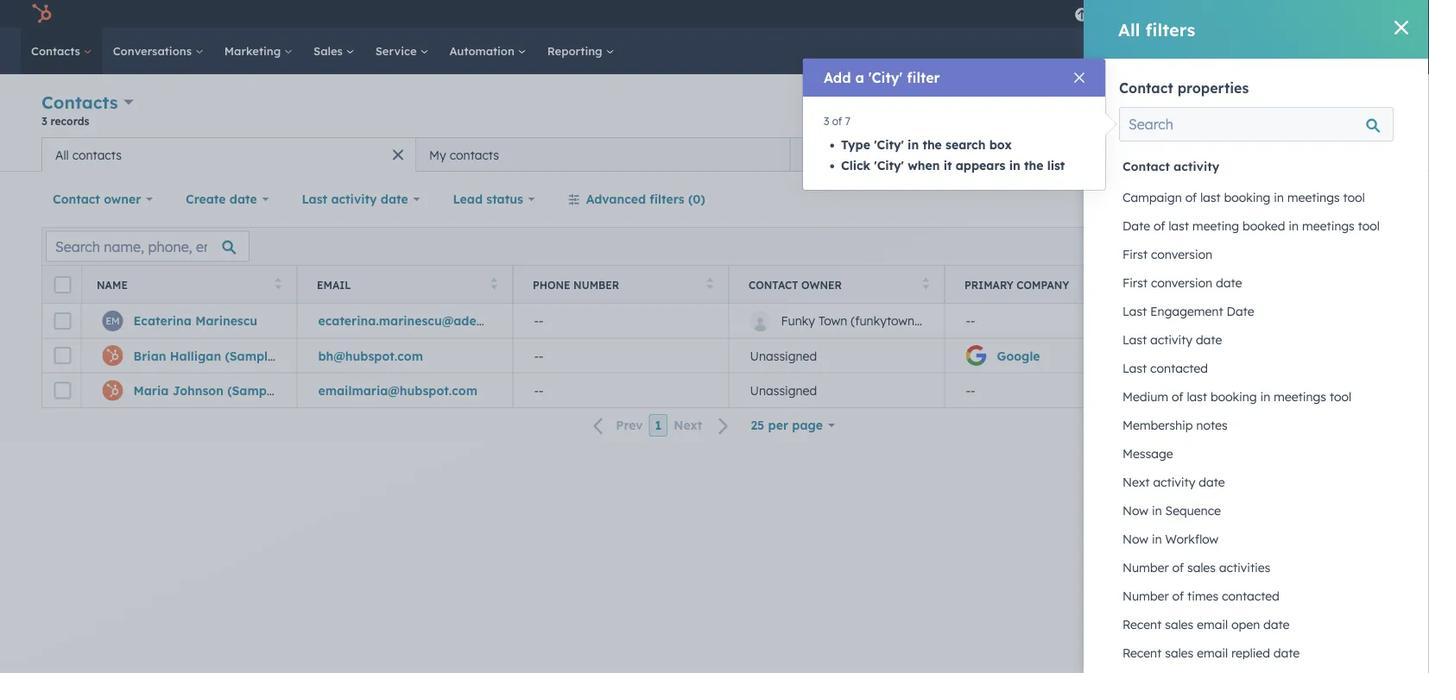 Task type: describe. For each thing, give the bounding box(es) containing it.
save view
[[1325, 193, 1374, 206]]

in right booked at the right top of the page
[[1289, 219, 1300, 234]]

of for 3 of 7
[[833, 114, 843, 127]]

marketplaces button
[[1192, 0, 1229, 28]]

my contacts
[[429, 147, 499, 162]]

data quality
[[1037, 103, 1115, 118]]

message button
[[1120, 440, 1395, 469]]

press to sort. image for contact owner
[[923, 278, 930, 290]]

funky
[[781, 314, 816, 329]]

my
[[429, 147, 447, 162]]

funky town image
[[1333, 6, 1349, 22]]

sales for open
[[1166, 618, 1194, 633]]

last activity date inside last activity date popup button
[[302, 192, 408, 207]]

date up sequence
[[1200, 475, 1226, 490]]

date down last engagement date
[[1197, 333, 1223, 348]]

number of times contacted
[[1123, 589, 1280, 604]]

contacts button
[[41, 90, 134, 115]]

help image
[[1239, 8, 1254, 23]]

tool for medium of last booking in meetings tool
[[1330, 390, 1352, 405]]

now for now in sequence
[[1123, 504, 1149, 519]]

last for last engagement date button
[[1123, 304, 1148, 319]]

1 press to sort. element from the left
[[275, 278, 282, 292]]

primary company column header
[[945, 266, 1162, 304]]

first conversion date button
[[1120, 269, 1395, 298]]

ecaterina.marinescu@adept.ai button
[[297, 304, 513, 339]]

page
[[793, 418, 823, 433]]

recent sales email open date
[[1123, 618, 1290, 633]]

brian halligan (sample contact) link
[[133, 348, 331, 364]]

last contacted button
[[1120, 354, 1395, 383]]

lead status button
[[442, 182, 547, 217]]

last for campaign
[[1201, 190, 1221, 205]]

first for first conversion date
[[1123, 276, 1148, 291]]

press to sort. image for phone number
[[707, 278, 714, 290]]

email for open
[[1198, 618, 1229, 633]]

recent for recent sales email open date
[[1123, 618, 1162, 633]]

email
[[317, 279, 351, 292]]

-- button for emailmaria@hubspot.com
[[513, 373, 729, 408]]

type 'city' in the search box click 'city' when it appears in the list
[[842, 137, 1066, 173]]

next for next activity date
[[1123, 475, 1150, 490]]

Search search field
[[1120, 107, 1395, 142]]

list
[[1048, 158, 1066, 173]]

in down the last contacted button
[[1261, 390, 1271, 405]]

row group containing contact activity
[[1120, 149, 1395, 674]]

box
[[990, 137, 1012, 152]]

date left lead
[[381, 192, 408, 207]]

3 records
[[41, 114, 89, 127]]

number of sales activities
[[1123, 561, 1271, 576]]

1 vertical spatial contact owner
[[749, 279, 842, 292]]

email for replied
[[1198, 646, 1229, 661]]

sales for replied
[[1166, 646, 1194, 661]]

(3/5)
[[1262, 147, 1292, 162]]

add view (3/5) button
[[1172, 137, 1313, 172]]

activity inside the next activity date button
[[1154, 475, 1196, 490]]

a
[[856, 69, 865, 86]]

ecaterina.marinescu@adept.ai link
[[318, 314, 504, 329]]

2 press to sort. image from the left
[[491, 278, 498, 290]]

contact
[[1337, 105, 1374, 118]]

last activity date inside last activity date button
[[1123, 333, 1223, 348]]

date right replied
[[1274, 646, 1301, 661]]

all for all filters
[[1119, 19, 1141, 40]]

sequence
[[1166, 504, 1222, 519]]

advanced filters (0)
[[586, 192, 706, 207]]

phone number
[[533, 279, 620, 292]]

when
[[908, 158, 940, 173]]

first conversion date
[[1123, 276, 1243, 291]]

first conversion
[[1123, 247, 1213, 262]]

per
[[769, 418, 789, 433]]

settings link
[[1265, 5, 1286, 23]]

unassigned button for bh@hubspot.com
[[729, 339, 945, 373]]

membership
[[1123, 418, 1194, 433]]

appears
[[956, 158, 1006, 173]]

create date button
[[175, 182, 280, 217]]

medium of last booking in meetings tool
[[1123, 390, 1352, 405]]

1 horizontal spatial the
[[1025, 158, 1044, 173]]

hubspot link
[[21, 3, 65, 24]]

all views link
[[1313, 137, 1388, 172]]

25
[[751, 418, 765, 433]]

contact) for bh@hubspot.com
[[279, 348, 331, 364]]

date right open
[[1264, 618, 1290, 633]]

funky town (funkytownclown1@gmail.com)
[[781, 314, 1029, 329]]

engagement
[[1151, 304, 1224, 319]]

unassigned for bh@hubspot.com
[[750, 348, 818, 364]]

first for first conversion
[[1123, 247, 1148, 262]]

2 vertical spatial 'city'
[[875, 158, 905, 173]]

of for date of last meeting booked in meetings tool
[[1154, 219, 1166, 234]]

last contacted
[[1123, 361, 1209, 376]]

contact properties
[[1120, 79, 1250, 97]]

date of last meeting booked in meetings tool button
[[1120, 212, 1395, 241]]

activity inside last activity date button
[[1151, 333, 1193, 348]]

data
[[1037, 103, 1066, 118]]

create contact
[[1301, 105, 1374, 118]]

ecaterina
[[133, 314, 192, 329]]

last engagement date
[[1123, 304, 1255, 319]]

-- button for ecaterina.marinescu@adept.ai
[[513, 304, 729, 339]]

data quality button
[[1007, 94, 1115, 128]]

contact up "actions"
[[1120, 79, 1174, 97]]

contact inside popup button
[[53, 192, 100, 207]]

campaign
[[1123, 190, 1183, 205]]

click
[[842, 158, 871, 173]]

notifications image
[[1297, 8, 1312, 23]]

date for last activity date (mdt)
[[1265, 279, 1292, 292]]

import button
[[1212, 97, 1276, 125]]

date of last meeting booked in meetings tool
[[1123, 219, 1381, 234]]

now in sequence button
[[1120, 497, 1395, 526]]

prev button
[[583, 415, 649, 438]]

type
[[842, 137, 871, 152]]

1 press to sort. image from the left
[[275, 278, 282, 290]]

in up now in workflow at the right bottom of page
[[1153, 504, 1163, 519]]

save view button
[[1295, 186, 1388, 213]]

1 horizontal spatial owner
[[802, 279, 842, 292]]

add for add view (3/5)
[[1203, 147, 1226, 162]]

meeting
[[1193, 219, 1240, 234]]

activities
[[1220, 561, 1271, 576]]

all for all views
[[1324, 147, 1340, 162]]

contacted inside the last contacted button
[[1151, 361, 1209, 376]]

next activity date button
[[1120, 468, 1395, 497]]

in up when
[[908, 137, 919, 152]]

conversion for first conversion date
[[1152, 276, 1213, 291]]

settings image
[[1268, 7, 1283, 23]]

contact inside row group
[[1123, 159, 1171, 174]]

phone
[[533, 279, 571, 292]]

ecaterina.marinescu@adept.ai
[[318, 314, 504, 329]]

(sample for halligan
[[225, 348, 275, 364]]

times
[[1188, 589, 1219, 604]]

status
[[487, 192, 524, 207]]

import
[[1227, 105, 1261, 118]]

(mdt)
[[1295, 279, 1326, 292]]

create date
[[186, 192, 257, 207]]

notes
[[1197, 418, 1228, 433]]

recent for recent sales email replied date
[[1123, 646, 1162, 661]]

of for campaign of last booking in meetings tool
[[1186, 190, 1198, 205]]

funky
[[1352, 6, 1382, 21]]

filter
[[907, 69, 941, 86]]

0 horizontal spatial close image
[[1075, 73, 1085, 83]]

last for medium
[[1188, 390, 1208, 405]]

medium
[[1123, 390, 1169, 405]]

next activity date
[[1123, 475, 1226, 490]]

all for all contacts
[[55, 147, 69, 162]]

contacts for my contacts
[[450, 147, 499, 162]]

-- button for bh@hubspot.com
[[513, 339, 729, 373]]

actions
[[1141, 105, 1177, 118]]

date inside button
[[1217, 276, 1243, 291]]

date for last engagement date
[[1227, 304, 1255, 319]]

in up booked at the right top of the page
[[1275, 190, 1285, 205]]

brian
[[133, 348, 166, 364]]

of for number of sales activities
[[1173, 561, 1185, 576]]

maria
[[133, 383, 169, 398]]

bh@hubspot.com
[[318, 348, 423, 364]]



Task type: locate. For each thing, give the bounding box(es) containing it.
row group
[[1120, 149, 1395, 674]]

conversion inside button
[[1152, 247, 1213, 262]]

last for date
[[1169, 219, 1190, 234]]

last up notes at the right of the page
[[1188, 390, 1208, 405]]

recent down number of times contacted
[[1123, 618, 1162, 633]]

in down 'now in sequence'
[[1153, 532, 1163, 547]]

0 horizontal spatial add
[[824, 69, 852, 86]]

menu
[[1063, 0, 1409, 28]]

activity
[[1174, 159, 1220, 174], [331, 192, 377, 207], [1151, 333, 1193, 348], [1154, 475, 1196, 490]]

0 vertical spatial 'city'
[[869, 69, 903, 86]]

1 3 from the left
[[41, 114, 47, 127]]

number down now in workflow at the right bottom of page
[[1123, 561, 1170, 576]]

1 vertical spatial contact)
[[281, 383, 333, 398]]

sales down number of times contacted
[[1166, 618, 1194, 633]]

press to sort. element for email
[[491, 278, 498, 292]]

funky button
[[1323, 0, 1407, 28]]

0 vertical spatial view
[[1230, 147, 1258, 162]]

1 horizontal spatial filters
[[1146, 19, 1196, 40]]

view inside save view button
[[1352, 193, 1374, 206]]

owner up "town"
[[802, 279, 842, 292]]

advanced filters (0) button
[[557, 182, 717, 217]]

close image up search image
[[1395, 21, 1409, 35]]

filters inside button
[[650, 192, 685, 207]]

meetings down the last contacted button
[[1275, 390, 1327, 405]]

booking for campaign
[[1225, 190, 1271, 205]]

booking up date of last meeting booked in meetings tool
[[1225, 190, 1271, 205]]

1 vertical spatial unassigned
[[750, 348, 818, 364]]

conversion for first conversion
[[1152, 247, 1213, 262]]

3 -- button from the top
[[513, 373, 729, 408]]

contact up funky
[[749, 279, 799, 292]]

1 horizontal spatial date
[[1227, 304, 1255, 319]]

in
[[908, 137, 919, 152], [1010, 158, 1021, 173], [1275, 190, 1285, 205], [1289, 219, 1300, 234], [1261, 390, 1271, 405], [1153, 504, 1163, 519], [1153, 532, 1163, 547]]

last engagement date button
[[1120, 297, 1395, 326]]

1 vertical spatial number
[[1123, 561, 1170, 576]]

number of sales activities button
[[1120, 554, 1395, 583]]

the left "list"
[[1025, 158, 1044, 173]]

recent down 'recent sales email open date'
[[1123, 646, 1162, 661]]

1 vertical spatial contacted
[[1223, 589, 1280, 604]]

contact owner inside popup button
[[53, 192, 141, 207]]

last activity date
[[302, 192, 408, 207], [1123, 333, 1223, 348]]

menu containing funky
[[1063, 0, 1409, 28]]

all inside button
[[55, 147, 69, 162]]

0 horizontal spatial last activity date
[[302, 192, 408, 207]]

0 horizontal spatial contact owner
[[53, 192, 141, 207]]

0 vertical spatial last
[[1201, 190, 1221, 205]]

conversion up first conversion date
[[1152, 247, 1213, 262]]

name
[[97, 279, 128, 292]]

0 vertical spatial contacted
[[1151, 361, 1209, 376]]

all contacts button
[[41, 137, 416, 172]]

0 vertical spatial date
[[1123, 219, 1151, 234]]

tool for campaign of last booking in meetings tool
[[1344, 190, 1366, 205]]

1 vertical spatial filters
[[650, 192, 685, 207]]

0 horizontal spatial create
[[186, 192, 226, 207]]

of for medium of last booking in meetings tool
[[1172, 390, 1184, 405]]

0 vertical spatial last activity date
[[302, 192, 408, 207]]

owner up search name, phone, email addresses, or company search field
[[104, 192, 141, 207]]

now down 'now in sequence'
[[1123, 532, 1149, 547]]

create inside button
[[1301, 105, 1334, 118]]

number left times
[[1123, 589, 1170, 604]]

contacted up medium
[[1151, 361, 1209, 376]]

0 vertical spatial close image
[[1395, 21, 1409, 35]]

0 vertical spatial sales
[[1188, 561, 1217, 576]]

3 for 3 records
[[41, 114, 47, 127]]

0 vertical spatial now
[[1123, 504, 1149, 519]]

create for create date
[[186, 192, 226, 207]]

emailmaria@hubspot.com link
[[318, 383, 478, 398]]

date inside date of last meeting booked in meetings tool button
[[1123, 219, 1151, 234]]

3 press to sort. element from the left
[[707, 278, 714, 292]]

unassigned contacts button
[[791, 137, 1165, 172]]

1 vertical spatial meetings
[[1303, 219, 1355, 234]]

4 press to sort. element from the left
[[923, 278, 930, 292]]

0 horizontal spatial contacts
[[72, 147, 122, 162]]

campaign of last booking in meetings tool button
[[1120, 183, 1395, 212]]

date down activity
[[1227, 304, 1255, 319]]

1 vertical spatial booking
[[1211, 390, 1258, 405]]

1 -- button from the top
[[513, 304, 729, 339]]

sales inside button
[[1188, 561, 1217, 576]]

0 horizontal spatial 3
[[41, 114, 47, 127]]

1 vertical spatial create
[[186, 192, 226, 207]]

0 vertical spatial owner
[[104, 192, 141, 207]]

quality
[[1070, 103, 1115, 118]]

add inside popup button
[[1203, 147, 1226, 162]]

2 press to sort. element from the left
[[491, 278, 498, 292]]

first
[[1123, 247, 1148, 262], [1123, 276, 1148, 291]]

2 horizontal spatial date
[[1265, 279, 1292, 292]]

now inside 'button'
[[1123, 532, 1149, 547]]

date down campaign
[[1123, 219, 1151, 234]]

0 vertical spatial conversion
[[1152, 247, 1213, 262]]

membership notes button
[[1120, 411, 1395, 440]]

1 vertical spatial next
[[1123, 475, 1150, 490]]

create contact button
[[1286, 97, 1388, 125]]

0 vertical spatial booking
[[1225, 190, 1271, 205]]

2 vertical spatial tool
[[1330, 390, 1352, 405]]

search
[[946, 137, 986, 152]]

number for number of times contacted
[[1123, 589, 1170, 604]]

add view (3/5)
[[1203, 147, 1292, 162]]

(funkytownclown1@gmail.com)
[[851, 314, 1029, 329]]

1 vertical spatial now
[[1123, 532, 1149, 547]]

1 vertical spatial recent
[[1123, 646, 1162, 661]]

1 horizontal spatial press to sort. image
[[491, 278, 498, 290]]

johnson
[[173, 383, 224, 398]]

0 vertical spatial email
[[1198, 618, 1229, 633]]

create left "contact"
[[1301, 105, 1334, 118]]

2 vertical spatial number
[[1123, 589, 1170, 604]]

booking up notes at the right of the page
[[1211, 390, 1258, 405]]

company
[[1017, 279, 1070, 292]]

1 horizontal spatial contacted
[[1223, 589, 1280, 604]]

1 vertical spatial owner
[[802, 279, 842, 292]]

of down campaign
[[1154, 219, 1166, 234]]

all left calling icon
[[1119, 19, 1141, 40]]

3 for 3 of 7
[[824, 114, 830, 127]]

pagination navigation
[[583, 415, 740, 438]]

1 vertical spatial first
[[1123, 276, 1148, 291]]

date down first conversion button
[[1217, 276, 1243, 291]]

in down box
[[1010, 158, 1021, 173]]

1 first from the top
[[1123, 247, 1148, 262]]

1 now from the top
[[1123, 504, 1149, 519]]

add left a
[[824, 69, 852, 86]]

of for number of times contacted
[[1173, 589, 1185, 604]]

add for add a 'city' filter
[[824, 69, 852, 86]]

contacts
[[41, 92, 118, 113]]

contact owner
[[53, 192, 141, 207], [749, 279, 842, 292]]

actions button
[[1126, 97, 1202, 125]]

contact activity
[[1123, 159, 1220, 174]]

'city' right a
[[869, 69, 903, 86]]

0 horizontal spatial the
[[923, 137, 942, 152]]

close image
[[1395, 21, 1409, 35], [1075, 73, 1085, 83]]

bh@hubspot.com link
[[318, 348, 423, 364]]

1 vertical spatial 'city'
[[875, 137, 904, 152]]

0 horizontal spatial date
[[1123, 219, 1151, 234]]

2 -- button from the top
[[513, 339, 729, 373]]

conversion
[[1152, 247, 1213, 262], [1152, 276, 1213, 291]]

email down 'recent sales email open date'
[[1198, 646, 1229, 661]]

3 left 7
[[824, 114, 830, 127]]

conversion inside button
[[1152, 276, 1213, 291]]

meetings for campaign of last booking in meetings tool
[[1288, 190, 1341, 205]]

1 vertical spatial email
[[1198, 646, 1229, 661]]

marketplaces image
[[1203, 8, 1218, 23]]

1 horizontal spatial add
[[1203, 147, 1226, 162]]

contacts down records
[[72, 147, 122, 162]]

last
[[1201, 190, 1221, 205], [1169, 219, 1190, 234], [1188, 390, 1208, 405]]

meetings for medium of last booking in meetings tool
[[1275, 390, 1327, 405]]

contact up campaign
[[1123, 159, 1171, 174]]

meetings down all views 'link'
[[1288, 190, 1341, 205]]

next inside button
[[674, 418, 703, 433]]

next for next
[[674, 418, 703, 433]]

press to sort. element
[[275, 278, 282, 292], [491, 278, 498, 292], [707, 278, 714, 292], [923, 278, 930, 292]]

open
[[1232, 618, 1261, 633]]

first inside button
[[1123, 247, 1148, 262]]

last for the last contacted button
[[1123, 361, 1148, 376]]

date left (mdt)
[[1265, 279, 1292, 292]]

all left views
[[1324, 147, 1340, 162]]

2 vertical spatial date
[[1227, 304, 1255, 319]]

workflow
[[1166, 532, 1219, 547]]

2 vertical spatial sales
[[1166, 646, 1194, 661]]

create down the all contacts button
[[186, 192, 226, 207]]

close image up the data quality
[[1075, 73, 1085, 83]]

in inside 'button'
[[1153, 532, 1163, 547]]

first inside button
[[1123, 276, 1148, 291]]

unassigned inside button
[[804, 147, 871, 162]]

0 vertical spatial contact owner
[[53, 192, 141, 207]]

view
[[1230, 147, 1258, 162], [1352, 193, 1374, 206]]

1 vertical spatial view
[[1352, 193, 1374, 206]]

last up meeting
[[1201, 190, 1221, 205]]

press to sort. image
[[707, 278, 714, 290], [923, 278, 930, 290]]

1 horizontal spatial view
[[1352, 193, 1374, 206]]

email up recent sales email replied date
[[1198, 618, 1229, 633]]

1 vertical spatial date
[[1265, 279, 1292, 292]]

unassigned down funky
[[750, 348, 818, 364]]

0 vertical spatial unassigned
[[804, 147, 871, 162]]

0 vertical spatial number
[[574, 279, 620, 292]]

0 vertical spatial filters
[[1146, 19, 1196, 40]]

number for number of sales activities
[[1123, 561, 1170, 576]]

tool inside date of last meeting booked in meetings tool button
[[1359, 219, 1381, 234]]

1 horizontal spatial contacts
[[450, 147, 499, 162]]

1 horizontal spatial press to sort. image
[[923, 278, 930, 290]]

last inside campaign of last booking in meetings tool button
[[1201, 190, 1221, 205]]

now up now in workflow at the right bottom of page
[[1123, 504, 1149, 519]]

brian halligan (sample contact)
[[133, 348, 331, 364]]

Search HubSpot search field
[[1187, 36, 1399, 66]]

email
[[1198, 618, 1229, 633], [1198, 646, 1229, 661]]

1 vertical spatial add
[[1203, 147, 1226, 162]]

tool inside medium of last booking in meetings tool button
[[1330, 390, 1352, 405]]

0 horizontal spatial contacted
[[1151, 361, 1209, 376]]

number of times contacted button
[[1120, 582, 1395, 611]]

2 email from the top
[[1198, 646, 1229, 661]]

1 vertical spatial (sample
[[227, 383, 277, 398]]

lead status
[[453, 192, 524, 207]]

contacted up open
[[1223, 589, 1280, 604]]

0 vertical spatial meetings
[[1288, 190, 1341, 205]]

properties
[[1178, 79, 1250, 97]]

create inside popup button
[[186, 192, 226, 207]]

number
[[574, 279, 620, 292], [1123, 561, 1170, 576], [1123, 589, 1170, 604]]

last activity date (mdt)
[[1181, 279, 1326, 292]]

'city' right click at the top of page
[[875, 158, 905, 173]]

0 vertical spatial next
[[674, 418, 703, 433]]

0 vertical spatial tool
[[1344, 190, 1366, 205]]

search image
[[1394, 45, 1406, 57]]

0 vertical spatial (sample
[[225, 348, 275, 364]]

filters for advanced
[[650, 192, 685, 207]]

meetings
[[1288, 190, 1341, 205], [1303, 219, 1355, 234], [1275, 390, 1327, 405]]

calling icon button
[[1159, 2, 1189, 25]]

25 per page button
[[740, 409, 847, 443]]

contact) down bh@hubspot.com link
[[281, 383, 333, 398]]

0 vertical spatial recent
[[1123, 618, 1162, 633]]

next right "1" button
[[674, 418, 703, 433]]

1 vertical spatial the
[[1025, 158, 1044, 173]]

contacted inside number of times contacted button
[[1223, 589, 1280, 604]]

filters left (0)
[[650, 192, 685, 207]]

views
[[1344, 147, 1377, 162]]

activity
[[1210, 279, 1262, 292]]

message
[[1123, 447, 1174, 462]]

1 email from the top
[[1198, 618, 1229, 633]]

press to sort. element for contact owner
[[923, 278, 930, 292]]

unassigned up 25 per page
[[750, 383, 818, 398]]

1 horizontal spatial last activity date
[[1123, 333, 1223, 348]]

activity inside last activity date popup button
[[331, 192, 377, 207]]

next down message
[[1123, 475, 1150, 490]]

unassigned
[[804, 147, 871, 162], [750, 348, 818, 364], [750, 383, 818, 398]]

1 vertical spatial close image
[[1075, 73, 1085, 83]]

contacts banner
[[41, 89, 1388, 137]]

unassigned button for emailmaria@hubspot.com
[[729, 373, 945, 408]]

sales down 'recent sales email open date'
[[1166, 646, 1194, 661]]

0 horizontal spatial all
[[55, 147, 69, 162]]

0 vertical spatial the
[[923, 137, 942, 152]]

meetings down 'save'
[[1303, 219, 1355, 234]]

it
[[944, 158, 953, 173]]

help button
[[1232, 0, 1261, 28]]

of down "contact activity"
[[1186, 190, 1198, 205]]

2 vertical spatial unassigned
[[750, 383, 818, 398]]

menu item
[[1154, 0, 1158, 28]]

contact) for emailmaria@hubspot.com
[[281, 383, 333, 398]]

contact) down email
[[279, 348, 331, 364]]

press to sort. element for phone number
[[707, 278, 714, 292]]

last inside date of last meeting booked in meetings tool button
[[1169, 219, 1190, 234]]

last activity date button
[[1120, 326, 1395, 355]]

2 contacts from the left
[[450, 147, 499, 162]]

2 horizontal spatial all
[[1324, 147, 1340, 162]]

unassigned down 3 of 7 on the top of page
[[804, 147, 871, 162]]

date inside last engagement date button
[[1227, 304, 1255, 319]]

3 left records
[[41, 114, 47, 127]]

0 horizontal spatial press to sort. image
[[707, 278, 714, 290]]

1 contacts from the left
[[72, 147, 122, 162]]

contacts for unassigned contacts
[[875, 147, 924, 162]]

add down search search box
[[1203, 147, 1226, 162]]

of left 7
[[833, 114, 843, 127]]

last
[[302, 192, 328, 207], [1181, 279, 1207, 292], [1123, 304, 1148, 319], [1123, 333, 1148, 348], [1123, 361, 1148, 376]]

calling icon image
[[1166, 7, 1182, 22]]

contact)
[[279, 348, 331, 364], [281, 383, 333, 398]]

conversion up 'engagement'
[[1152, 276, 1213, 291]]

contact down the all contacts
[[53, 192, 100, 207]]

2 recent from the top
[[1123, 646, 1162, 661]]

0 vertical spatial contact)
[[279, 348, 331, 364]]

advanced
[[586, 192, 646, 207]]

contact owner up funky
[[749, 279, 842, 292]]

view left (3/5)
[[1230, 147, 1258, 162]]

1 press to sort. image from the left
[[707, 278, 714, 290]]

last for last activity date button
[[1123, 333, 1148, 348]]

of left times
[[1173, 589, 1185, 604]]

contacts right the type
[[875, 147, 924, 162]]

0 horizontal spatial press to sort. image
[[275, 278, 282, 290]]

now for now in workflow
[[1123, 532, 1149, 547]]

filters for all
[[1146, 19, 1196, 40]]

Search name, phone, email addresses, or company search field
[[46, 231, 250, 262]]

(sample up maria johnson (sample contact) link
[[225, 348, 275, 364]]

contacts right my
[[450, 147, 499, 162]]

1 horizontal spatial create
[[1301, 105, 1334, 118]]

last activity date button
[[291, 182, 431, 217]]

last inside popup button
[[302, 192, 328, 207]]

filters left marketplaces icon
[[1146, 19, 1196, 40]]

press to sort. image left email
[[275, 278, 282, 290]]

press to sort. image
[[275, 278, 282, 290], [491, 278, 498, 290]]

of
[[833, 114, 843, 127], [1186, 190, 1198, 205], [1154, 219, 1166, 234], [1172, 390, 1184, 405], [1173, 561, 1185, 576], [1173, 589, 1185, 604]]

1 horizontal spatial close image
[[1395, 21, 1409, 35]]

1 vertical spatial conversion
[[1152, 276, 1213, 291]]

tool inside campaign of last booking in meetings tool button
[[1344, 190, 1366, 205]]

3 contacts from the left
[[875, 147, 924, 162]]

0 horizontal spatial view
[[1230, 147, 1258, 162]]

1 recent from the top
[[1123, 618, 1162, 633]]

'city' right the type
[[875, 137, 904, 152]]

2 conversion from the top
[[1152, 276, 1213, 291]]

of down now in workflow at the right bottom of page
[[1173, 561, 1185, 576]]

all down 3 records
[[55, 147, 69, 162]]

upgrade image
[[1075, 8, 1090, 23]]

view for add
[[1230, 147, 1258, 162]]

next inside button
[[1123, 475, 1150, 490]]

0 horizontal spatial next
[[674, 418, 703, 433]]

press to sort. image left phone at the left of page
[[491, 278, 498, 290]]

booking
[[1225, 190, 1271, 205], [1211, 390, 1258, 405]]

owner inside popup button
[[104, 192, 141, 207]]

booking for medium
[[1211, 390, 1258, 405]]

contacts for all contacts
[[72, 147, 122, 162]]

add a 'city' filter
[[824, 69, 941, 86]]

(sample for johnson
[[227, 383, 277, 398]]

3 inside contacts banner
[[41, 114, 47, 127]]

membership notes
[[1123, 418, 1228, 433]]

0 vertical spatial add
[[824, 69, 852, 86]]

2 unassigned button from the top
[[729, 373, 945, 408]]

unassigned contacts
[[804, 147, 924, 162]]

1 vertical spatial last activity date
[[1123, 333, 1223, 348]]

first conversion button
[[1120, 240, 1395, 269]]

contact owner down the all contacts
[[53, 192, 141, 207]]

medium of last booking in meetings tool button
[[1120, 383, 1395, 412]]

2 horizontal spatial contacts
[[875, 147, 924, 162]]

now in workflow
[[1123, 532, 1219, 547]]

view for save
[[1352, 193, 1374, 206]]

2 vertical spatial last
[[1188, 390, 1208, 405]]

2 first from the top
[[1123, 276, 1148, 291]]

owner
[[104, 192, 141, 207], [802, 279, 842, 292]]

2 press to sort. image from the left
[[923, 278, 930, 290]]

view right 'save'
[[1352, 193, 1374, 206]]

hubspot image
[[31, 3, 52, 24]]

0 vertical spatial create
[[1301, 105, 1334, 118]]

7
[[846, 114, 851, 127]]

date down the all contacts button
[[230, 192, 257, 207]]

2 3 from the left
[[824, 114, 830, 127]]

1 vertical spatial sales
[[1166, 618, 1194, 633]]

all inside all views 'link'
[[1324, 147, 1340, 162]]

last inside medium of last booking in meetings tool button
[[1188, 390, 1208, 405]]

(0)
[[689, 192, 706, 207]]

contact owner button
[[41, 182, 164, 217]]

sales up number of times contacted
[[1188, 561, 1217, 576]]

1 button
[[649, 415, 668, 437]]

of up membership notes
[[1172, 390, 1184, 405]]

1 conversion from the top
[[1152, 247, 1213, 262]]

unassigned for emailmaria@hubspot.com
[[750, 383, 818, 398]]

first up first conversion date
[[1123, 247, 1148, 262]]

create for create contact
[[1301, 105, 1334, 118]]

last up first conversion
[[1169, 219, 1190, 234]]

0 horizontal spatial owner
[[104, 192, 141, 207]]

next button
[[668, 415, 740, 438]]

upgrade
[[1094, 8, 1142, 22]]

replied
[[1232, 646, 1271, 661]]

(sample down 'brian halligan (sample contact)' link
[[227, 383, 277, 398]]

1 unassigned button from the top
[[729, 339, 945, 373]]

now in sequence
[[1123, 504, 1222, 519]]

ecaterina marinescu link
[[133, 314, 258, 329]]

1 vertical spatial tool
[[1359, 219, 1381, 234]]

1 horizontal spatial all
[[1119, 19, 1141, 40]]

1 horizontal spatial contact owner
[[749, 279, 842, 292]]

3 of 7
[[824, 114, 851, 127]]

0 vertical spatial first
[[1123, 247, 1148, 262]]

number right phone at the left of page
[[574, 279, 620, 292]]

view inside add view (3/5) popup button
[[1230, 147, 1258, 162]]

unassigned button down "town"
[[729, 339, 945, 373]]

maria johnson (sample contact)
[[133, 383, 333, 398]]

the up when
[[923, 137, 942, 152]]

1
[[655, 418, 662, 433]]

first down first conversion
[[1123, 276, 1148, 291]]

1 horizontal spatial next
[[1123, 475, 1150, 490]]

now inside button
[[1123, 504, 1149, 519]]

2 vertical spatial meetings
[[1275, 390, 1327, 405]]

2 now from the top
[[1123, 532, 1149, 547]]

unassigned button up page
[[729, 373, 945, 408]]

0 horizontal spatial filters
[[650, 192, 685, 207]]

1 horizontal spatial 3
[[824, 114, 830, 127]]

1 vertical spatial last
[[1169, 219, 1190, 234]]



Task type: vqa. For each thing, say whether or not it's contained in the screenshot.
the leftmost Contact owner
yes



